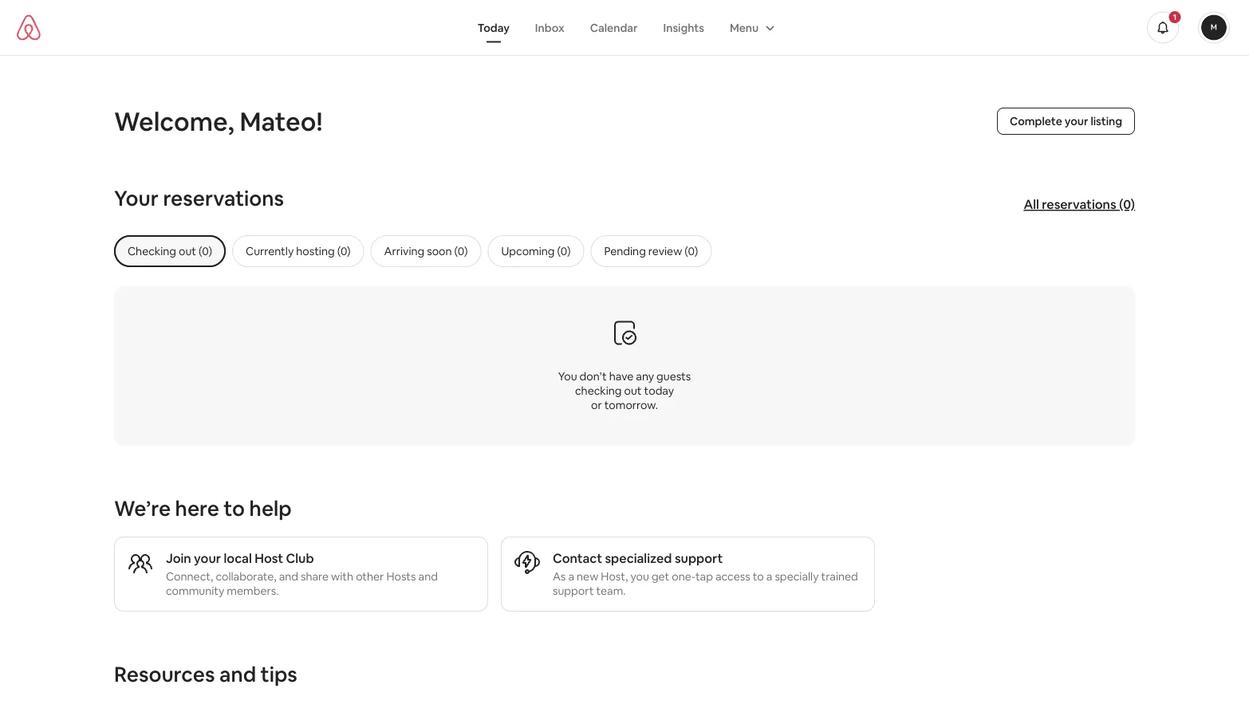 Task type: describe. For each thing, give the bounding box(es) containing it.
guests
[[656, 369, 691, 383]]

we're here to help
[[114, 495, 292, 522]]

any
[[636, 369, 654, 383]]

here
[[175, 495, 219, 522]]

hosting (0)
[[296, 244, 351, 258]]

resources
[[114, 661, 215, 688]]

checking
[[575, 383, 622, 398]]

currently hosting (0)
[[246, 244, 351, 258]]

contact
[[553, 550, 602, 566]]

currently
[[246, 244, 294, 258]]

help
[[249, 495, 292, 522]]

review (0)
[[648, 244, 698, 258]]

arriving soon (0)
[[384, 244, 468, 258]]

pending review (0)
[[604, 244, 698, 258]]

club
[[286, 550, 314, 566]]

insights
[[663, 20, 704, 35]]

calendar link
[[577, 12, 650, 43]]

today
[[478, 20, 510, 35]]

get
[[652, 569, 669, 584]]

inbox link
[[522, 12, 577, 43]]

host,
[[601, 569, 628, 584]]

you don't have any guests checking out today or tomorrow.
[[558, 369, 691, 412]]

access
[[715, 569, 750, 584]]

join your local host club connect, collaborate, and share with other hosts and community members.
[[166, 550, 438, 598]]

new
[[577, 569, 598, 584]]

tap
[[695, 569, 713, 584]]

as
[[553, 569, 566, 584]]

complete your listing
[[1010, 114, 1122, 128]]

inbox
[[535, 20, 564, 35]]

arriving
[[384, 244, 424, 258]]

all
[[1024, 196, 1039, 213]]

(0) inside reservation filters group
[[557, 244, 571, 258]]

menu
[[730, 20, 759, 35]]

soon (0)
[[427, 244, 468, 258]]

reservations for your
[[163, 185, 284, 212]]

to inside contact specialized support as a new host, you get one-tap access to a specially trained support team.
[[753, 569, 764, 584]]

checking
[[128, 244, 176, 258]]

don't
[[580, 369, 607, 383]]

or tomorrow.
[[591, 398, 658, 412]]

community members.
[[166, 584, 279, 598]]

reservations for all
[[1042, 196, 1116, 213]]

your
[[114, 185, 159, 212]]

listing
[[1091, 114, 1122, 128]]

support
[[675, 550, 723, 566]]

1
[[1173, 12, 1177, 22]]

collaborate,
[[216, 569, 276, 584]]

connect,
[[166, 569, 213, 584]]

calendar
[[590, 20, 638, 35]]

trained
[[821, 569, 858, 584]]



Task type: vqa. For each thing, say whether or not it's contained in the screenshot.
second Check from right
no



Task type: locate. For each thing, give the bounding box(es) containing it.
hosts
[[386, 569, 416, 584]]

1 horizontal spatial to
[[753, 569, 764, 584]]

complete
[[1010, 114, 1062, 128]]

upcoming
[[501, 244, 555, 258]]

reservations right all
[[1042, 196, 1116, 213]]

your for join
[[194, 550, 221, 566]]

1 a from the left
[[568, 569, 574, 584]]

upcoming (0)
[[501, 244, 571, 258]]

1 horizontal spatial reservations
[[1042, 196, 1116, 213]]

welcome, mateo!
[[114, 104, 323, 138]]

your left listing
[[1065, 114, 1088, 128]]

and left tips
[[219, 661, 256, 688]]

host
[[255, 550, 283, 566]]

all reservations (0) link
[[1016, 189, 1143, 221]]

mateo!
[[240, 104, 323, 138]]

local
[[224, 550, 252, 566]]

1 horizontal spatial your
[[1065, 114, 1088, 128]]

your
[[1065, 114, 1088, 128], [194, 550, 221, 566]]

you
[[630, 569, 649, 584]]

0 horizontal spatial reservations
[[163, 185, 284, 212]]

2 a from the left
[[766, 569, 772, 584]]

tips
[[260, 661, 297, 688]]

share
[[301, 569, 329, 584]]

and right hosts
[[418, 569, 438, 584]]

0 horizontal spatial a
[[568, 569, 574, 584]]

0 horizontal spatial and
[[219, 661, 256, 688]]

pending
[[604, 244, 646, 258]]

with
[[331, 569, 353, 584]]

specialized
[[605, 550, 672, 566]]

1 horizontal spatial and
[[279, 569, 298, 584]]

one-
[[672, 569, 695, 584]]

out
[[624, 383, 642, 398]]

specially
[[775, 569, 819, 584]]

and
[[279, 569, 298, 584], [418, 569, 438, 584], [219, 661, 256, 688]]

insights link
[[650, 12, 717, 43]]

reservation filters group
[[114, 235, 1167, 267]]

1 vertical spatial your
[[194, 550, 221, 566]]

1 vertical spatial (0)
[[557, 244, 571, 258]]

1 horizontal spatial a
[[766, 569, 772, 584]]

a left specially
[[766, 569, 772, 584]]

your up connect,
[[194, 550, 221, 566]]

complete your listing link
[[997, 108, 1135, 135]]

support team.
[[553, 584, 626, 598]]

main navigation menu image
[[1201, 15, 1227, 40]]

(0)
[[1119, 196, 1135, 213], [557, 244, 571, 258]]

menu button
[[717, 12, 784, 43]]

other
[[356, 569, 384, 584]]

a right as
[[568, 569, 574, 584]]

all reservations (0)
[[1024, 196, 1135, 213]]

reservations up out (0)
[[163, 185, 284, 212]]

your for complete
[[1065, 114, 1088, 128]]

you
[[558, 369, 577, 383]]

out (0)
[[179, 244, 212, 258]]

0 horizontal spatial your
[[194, 550, 221, 566]]

1 horizontal spatial (0)
[[1119, 196, 1135, 213]]

your reservations
[[114, 185, 284, 212]]

0 horizontal spatial to
[[224, 495, 245, 522]]

join
[[166, 550, 191, 566]]

we're
[[114, 495, 171, 522]]

your inside join your local host club connect, collaborate, and share with other hosts and community members.
[[194, 550, 221, 566]]

2 horizontal spatial and
[[418, 569, 438, 584]]

to right access
[[753, 569, 764, 584]]

have
[[609, 369, 634, 383]]

checking out (0)
[[128, 244, 212, 258]]

welcome,
[[114, 104, 234, 138]]

reservations
[[163, 185, 284, 212], [1042, 196, 1116, 213]]

and down the 'club'
[[279, 569, 298, 584]]

to left help
[[224, 495, 245, 522]]

0 vertical spatial your
[[1065, 114, 1088, 128]]

(0) inside all reservations (0) link
[[1119, 196, 1135, 213]]

today link
[[465, 12, 522, 43]]

a
[[568, 569, 574, 584], [766, 569, 772, 584]]

0 vertical spatial to
[[224, 495, 245, 522]]

today
[[644, 383, 674, 398]]

1 vertical spatial to
[[753, 569, 764, 584]]

resources and tips
[[114, 661, 297, 688]]

contact specialized support as a new host, you get one-tap access to a specially trained support team.
[[553, 550, 858, 598]]

0 vertical spatial (0)
[[1119, 196, 1135, 213]]

to
[[224, 495, 245, 522], [753, 569, 764, 584]]

0 horizontal spatial (0)
[[557, 244, 571, 258]]



